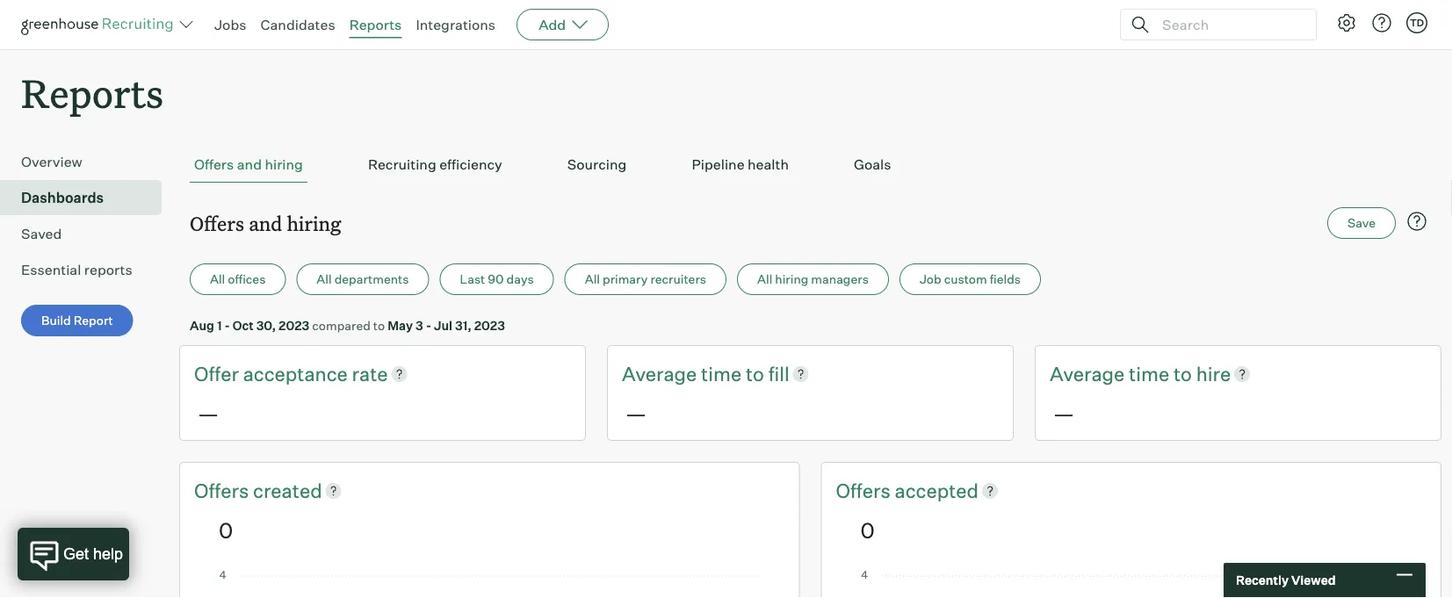 Task type: describe. For each thing, give the bounding box(es) containing it.
offers link for accepted
[[836, 477, 895, 504]]

all hiring managers button
[[737, 264, 889, 295]]

average for hire
[[1050, 362, 1125, 386]]

all primary recruiters button
[[565, 264, 727, 295]]

configure image
[[1336, 12, 1357, 33]]

all offices button
[[190, 264, 286, 295]]

pipeline health
[[692, 156, 789, 173]]

0 for created
[[219, 517, 233, 543]]

save
[[1348, 215, 1376, 231]]

candidates link
[[260, 16, 335, 33]]

offices
[[228, 272, 266, 287]]

average time to for hire
[[1050, 362, 1196, 386]]

0 for accepted
[[861, 517, 875, 543]]

pipeline health button
[[687, 147, 793, 183]]

recently
[[1236, 573, 1289, 588]]

2 2023 from the left
[[474, 318, 505, 333]]

1 vertical spatial hiring
[[287, 210, 341, 236]]

job custom fields
[[920, 272, 1021, 287]]

pipeline
[[692, 156, 745, 173]]

managers
[[811, 272, 869, 287]]

health
[[748, 156, 789, 173]]

to link for fill
[[746, 360, 768, 387]]

viewed
[[1291, 573, 1336, 588]]

acceptance
[[243, 362, 348, 386]]

fields
[[990, 272, 1021, 287]]

sourcing
[[567, 156, 627, 173]]

acceptance link
[[243, 360, 352, 387]]

to for fill
[[746, 362, 764, 386]]

all for all departments
[[317, 272, 332, 287]]

rate link
[[352, 360, 388, 387]]

average for fill
[[622, 362, 697, 386]]

integrations
[[416, 16, 496, 33]]

recently viewed
[[1236, 573, 1336, 588]]

all primary recruiters
[[585, 272, 706, 287]]

2 vertical spatial hiring
[[775, 272, 809, 287]]

accepted link
[[895, 477, 979, 504]]

overview link
[[21, 151, 155, 172]]

average link for fill
[[622, 360, 701, 387]]

all departments
[[317, 272, 409, 287]]

average link for hire
[[1050, 360, 1129, 387]]

goals
[[854, 156, 891, 173]]

saved link
[[21, 223, 155, 244]]

saved
[[21, 225, 62, 243]]

hire link
[[1196, 360, 1231, 387]]

recruiting efficiency button
[[364, 147, 507, 183]]

all for all primary recruiters
[[585, 272, 600, 287]]

hiring inside tab list
[[265, 156, 303, 173]]

time link for hire
[[1129, 360, 1174, 387]]

recruiting efficiency
[[368, 156, 502, 173]]

reports
[[84, 261, 132, 279]]

compared
[[312, 318, 371, 333]]

— for fill
[[626, 400, 647, 427]]

essential
[[21, 261, 81, 279]]

sourcing button
[[563, 147, 631, 183]]

job
[[920, 272, 941, 287]]

efficiency
[[439, 156, 502, 173]]

fill
[[768, 362, 790, 386]]

3
[[416, 318, 423, 333]]

rate
[[352, 362, 388, 386]]

last 90 days button
[[440, 264, 554, 295]]

to for hire
[[1174, 362, 1192, 386]]

created link
[[253, 477, 322, 504]]

1 - from the left
[[224, 318, 230, 333]]

and inside button
[[237, 156, 262, 173]]

save button
[[1328, 208, 1396, 239]]

overview
[[21, 153, 82, 171]]

0 horizontal spatial to
[[373, 318, 385, 333]]

1 vertical spatial offers and hiring
[[190, 210, 341, 236]]

dashboards link
[[21, 187, 155, 208]]

90
[[488, 272, 504, 287]]

to link for hire
[[1174, 360, 1196, 387]]

recruiting
[[368, 156, 436, 173]]

1
[[217, 318, 222, 333]]



Task type: vqa. For each thing, say whether or not it's contained in the screenshot.
Research Engineer [H2 '23]
no



Task type: locate. For each thing, give the bounding box(es) containing it.
days
[[507, 272, 534, 287]]

time link
[[701, 360, 746, 387], [1129, 360, 1174, 387]]

0 vertical spatial reports
[[349, 16, 402, 33]]

0 horizontal spatial 2023
[[279, 318, 309, 333]]

1 average time to from the left
[[622, 362, 768, 386]]

integrations link
[[416, 16, 496, 33]]

all for all hiring managers
[[757, 272, 772, 287]]

offers link for created
[[194, 477, 253, 504]]

offers link
[[194, 477, 253, 504], [836, 477, 895, 504]]

0 horizontal spatial average
[[622, 362, 697, 386]]

0 vertical spatial offers and hiring
[[194, 156, 303, 173]]

hiring
[[265, 156, 303, 173], [287, 210, 341, 236], [775, 272, 809, 287]]

offers and hiring
[[194, 156, 303, 173], [190, 210, 341, 236]]

reports link
[[349, 16, 402, 33]]

— for hire
[[1053, 400, 1074, 427]]

1 2023 from the left
[[279, 318, 309, 333]]

all left offices
[[210, 272, 225, 287]]

hire
[[1196, 362, 1231, 386]]

all left managers
[[757, 272, 772, 287]]

1 time from the left
[[701, 362, 742, 386]]

0 horizontal spatial reports
[[21, 67, 164, 119]]

0 horizontal spatial time link
[[701, 360, 746, 387]]

build
[[41, 313, 71, 328]]

1 — from the left
[[198, 400, 219, 427]]

offer link
[[194, 360, 243, 387]]

time link left fill link
[[701, 360, 746, 387]]

add button
[[517, 9, 609, 40]]

0 horizontal spatial average link
[[622, 360, 701, 387]]

30,
[[256, 318, 276, 333]]

all
[[210, 272, 225, 287], [317, 272, 332, 287], [585, 272, 600, 287], [757, 272, 772, 287]]

1 horizontal spatial average time to
[[1050, 362, 1196, 386]]

aug 1 - oct 30, 2023 compared to may 3 - jul 31, 2023
[[190, 318, 505, 333]]

time link for fill
[[701, 360, 746, 387]]

1 to link from the left
[[746, 360, 768, 387]]

reports down greenhouse recruiting image at left
[[21, 67, 164, 119]]

dashboards
[[21, 189, 104, 207]]

2 average time to from the left
[[1050, 362, 1196, 386]]

jobs
[[214, 16, 246, 33]]

1 horizontal spatial to link
[[1174, 360, 1196, 387]]

created
[[253, 478, 322, 503]]

candidates
[[260, 16, 335, 33]]

Search text field
[[1158, 12, 1300, 37]]

all offices
[[210, 272, 266, 287]]

1 horizontal spatial reports
[[349, 16, 402, 33]]

31,
[[455, 318, 472, 333]]

offers
[[194, 156, 234, 173], [190, 210, 244, 236], [194, 478, 253, 503], [836, 478, 895, 503]]

to link
[[746, 360, 768, 387], [1174, 360, 1196, 387]]

0 horizontal spatial average time to
[[622, 362, 768, 386]]

1 horizontal spatial —
[[626, 400, 647, 427]]

reports right 'candidates' link
[[349, 16, 402, 33]]

0 horizontal spatial to link
[[746, 360, 768, 387]]

time for fill
[[701, 362, 742, 386]]

last 90 days
[[460, 272, 534, 287]]

accepted
[[895, 478, 979, 503]]

greenhouse recruiting image
[[21, 14, 179, 35]]

-
[[224, 318, 230, 333], [426, 318, 431, 333]]

2 — from the left
[[626, 400, 647, 427]]

essential reports
[[21, 261, 132, 279]]

time
[[701, 362, 742, 386], [1129, 362, 1169, 386]]

all left departments
[[317, 272, 332, 287]]

may
[[388, 318, 413, 333]]

0
[[219, 517, 233, 543], [861, 517, 875, 543]]

reports
[[349, 16, 402, 33], [21, 67, 164, 119]]

1 horizontal spatial 0
[[861, 517, 875, 543]]

1 average link from the left
[[622, 360, 701, 387]]

offer acceptance
[[194, 362, 352, 386]]

td
[[1410, 17, 1424, 29]]

2 time from the left
[[1129, 362, 1169, 386]]

1 horizontal spatial 2023
[[474, 318, 505, 333]]

0 horizontal spatial 0
[[219, 517, 233, 543]]

1 horizontal spatial to
[[746, 362, 764, 386]]

0 horizontal spatial xychart image
[[219, 571, 760, 598]]

custom
[[944, 272, 987, 287]]

xychart image
[[219, 571, 760, 598], [861, 571, 1402, 598]]

2023 right the 31,
[[474, 318, 505, 333]]

2 to link from the left
[[1174, 360, 1196, 387]]

4 all from the left
[[757, 272, 772, 287]]

1 vertical spatial and
[[249, 210, 282, 236]]

goals button
[[849, 147, 896, 183]]

offers and hiring button
[[190, 147, 307, 183]]

1 offers link from the left
[[194, 477, 253, 504]]

time left the hire
[[1129, 362, 1169, 386]]

3 — from the left
[[1053, 400, 1074, 427]]

1 horizontal spatial average
[[1050, 362, 1125, 386]]

1 0 from the left
[[219, 517, 233, 543]]

0 horizontal spatial —
[[198, 400, 219, 427]]

1 horizontal spatial time link
[[1129, 360, 1174, 387]]

primary
[[603, 272, 648, 287]]

offer
[[194, 362, 239, 386]]

1 time link from the left
[[701, 360, 746, 387]]

add
[[539, 16, 566, 33]]

fill link
[[768, 360, 790, 387]]

all departments button
[[296, 264, 429, 295]]

oct
[[233, 318, 254, 333]]

tab list
[[190, 147, 1431, 183]]

2 offers link from the left
[[836, 477, 895, 504]]

time link left hire link
[[1129, 360, 1174, 387]]

1 all from the left
[[210, 272, 225, 287]]

2 horizontal spatial —
[[1053, 400, 1074, 427]]

1 horizontal spatial -
[[426, 318, 431, 333]]

essential reports link
[[21, 259, 155, 280]]

0 horizontal spatial -
[[224, 318, 230, 333]]

1 xychart image from the left
[[219, 571, 760, 598]]

job custom fields button
[[899, 264, 1041, 295]]

aug
[[190, 318, 214, 333]]

all left primary
[[585, 272, 600, 287]]

to
[[373, 318, 385, 333], [746, 362, 764, 386], [1174, 362, 1192, 386]]

2 0 from the left
[[861, 517, 875, 543]]

average time to for fill
[[622, 362, 768, 386]]

to left may
[[373, 318, 385, 333]]

2 time link from the left
[[1129, 360, 1174, 387]]

1 horizontal spatial offers link
[[836, 477, 895, 504]]

average link
[[622, 360, 701, 387], [1050, 360, 1129, 387]]

tab list containing offers and hiring
[[190, 147, 1431, 183]]

1 vertical spatial reports
[[21, 67, 164, 119]]

2 xychart image from the left
[[861, 571, 1402, 598]]

2 average link from the left
[[1050, 360, 1129, 387]]

3 all from the left
[[585, 272, 600, 287]]

all inside button
[[317, 272, 332, 287]]

jobs link
[[214, 16, 246, 33]]

offers and hiring inside offers and hiring button
[[194, 156, 303, 173]]

2 all from the left
[[317, 272, 332, 287]]

2023
[[279, 318, 309, 333], [474, 318, 505, 333]]

xychart image for created
[[219, 571, 760, 598]]

1 horizontal spatial average link
[[1050, 360, 1129, 387]]

xychart image for accepted
[[861, 571, 1402, 598]]

recruiters
[[650, 272, 706, 287]]

0 horizontal spatial time
[[701, 362, 742, 386]]

- right 1
[[224, 318, 230, 333]]

average time to
[[622, 362, 768, 386], [1050, 362, 1196, 386]]

time left "fill"
[[701, 362, 742, 386]]

1 average from the left
[[622, 362, 697, 386]]

departments
[[334, 272, 409, 287]]

2 average from the left
[[1050, 362, 1125, 386]]

jul
[[434, 318, 452, 333]]

to left "fill"
[[746, 362, 764, 386]]

2 horizontal spatial to
[[1174, 362, 1192, 386]]

build report button
[[21, 305, 133, 337]]

2 - from the left
[[426, 318, 431, 333]]

0 vertical spatial hiring
[[265, 156, 303, 173]]

all hiring managers
[[757, 272, 869, 287]]

1 horizontal spatial time
[[1129, 362, 1169, 386]]

td button
[[1406, 12, 1428, 33]]

report
[[74, 313, 113, 328]]

all for all offices
[[210, 272, 225, 287]]

2023 right 30,
[[279, 318, 309, 333]]

td button
[[1403, 9, 1431, 37]]

time for hire
[[1129, 362, 1169, 386]]

offers inside button
[[194, 156, 234, 173]]

- right 3 at the left bottom of page
[[426, 318, 431, 333]]

—
[[198, 400, 219, 427], [626, 400, 647, 427], [1053, 400, 1074, 427]]

last
[[460, 272, 485, 287]]

1 horizontal spatial xychart image
[[861, 571, 1402, 598]]

0 vertical spatial and
[[237, 156, 262, 173]]

faq image
[[1406, 211, 1428, 232]]

0 horizontal spatial offers link
[[194, 477, 253, 504]]

to left the hire
[[1174, 362, 1192, 386]]

average
[[622, 362, 697, 386], [1050, 362, 1125, 386]]

build report
[[41, 313, 113, 328]]



